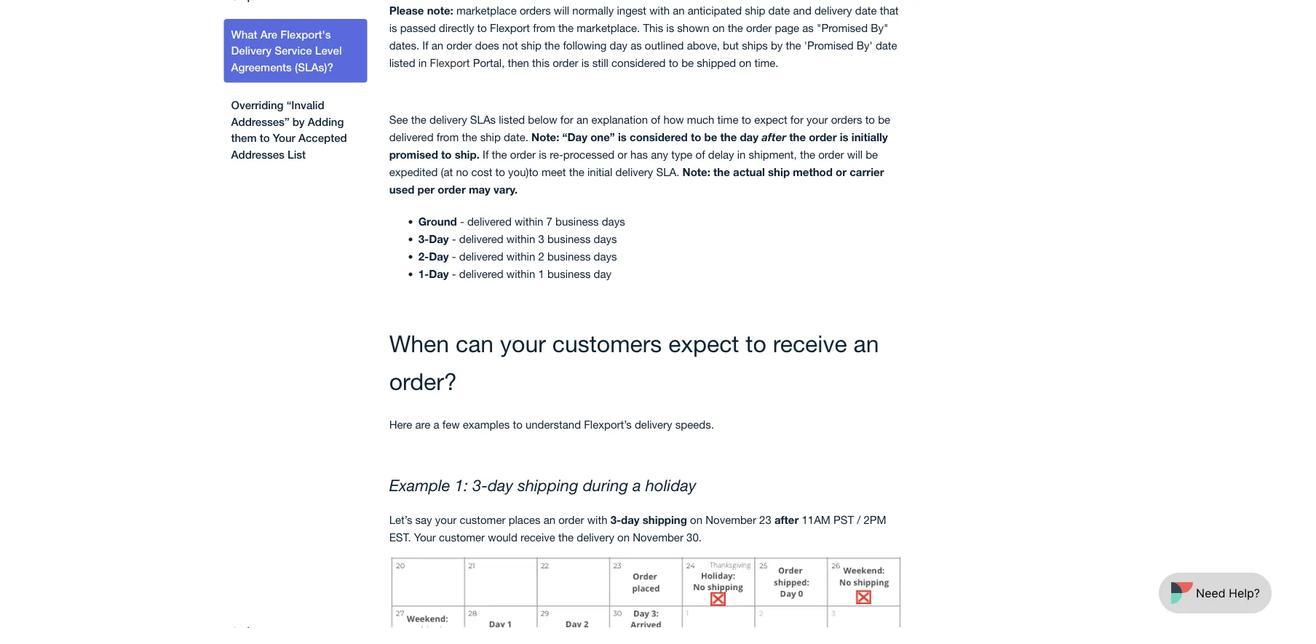 Task type: locate. For each thing, give the bounding box(es) containing it.
a
[[434, 418, 439, 431], [633, 476, 641, 494]]

0 vertical spatial by
[[771, 39, 783, 51]]

for
[[560, 113, 574, 126], [791, 113, 804, 126]]

with
[[650, 4, 670, 16], [587, 514, 608, 526]]

0 vertical spatial customer
[[460, 514, 506, 526]]

1 horizontal spatial from
[[533, 21, 555, 34]]

for up shipment,
[[791, 113, 804, 126]]

note: inside note: the actual ship method or carrier used per order may vary.
[[683, 165, 711, 178]]

flexport up the not
[[490, 21, 530, 34]]

if inside marketplace orders will normally ingest with an anticipated ship date and delivery date that is passed directly to flexport from the marketplace. this is shown on the order page as "promised by" dates. if an order does not ship the following day as outlined above, but ships by the 'promised by' date listed in
[[422, 39, 429, 51]]

with up this
[[650, 4, 670, 16]]

day
[[429, 232, 449, 245], [429, 250, 449, 263], [429, 267, 449, 280]]

or left has
[[618, 148, 628, 161]]

see
[[389, 113, 408, 126]]

day down "2-"
[[429, 267, 449, 280]]

list
[[288, 148, 306, 161]]

will inside marketplace orders will normally ingest with an anticipated ship date and delivery date that is passed directly to flexport from the marketplace. this is shown on the order page as "promised by" dates. if an order does not ship the following day as outlined above, but ships by the 'promised by' date listed in
[[554, 4, 570, 16]]

what are flexport's delivery service level agreements (slas)?
[[231, 28, 342, 74]]

2 vertical spatial day
[[429, 267, 449, 280]]

november for delivery
[[633, 531, 684, 544]]

days right 3 on the left of page
[[594, 232, 617, 245]]

in up actual
[[737, 148, 746, 161]]

business
[[556, 215, 599, 228], [547, 232, 591, 245], [547, 250, 591, 263], [547, 267, 591, 280]]

overriding "invalid addresses" by adding them to your accepted addresses list link
[[224, 90, 367, 170]]

considered up any
[[630, 130, 688, 143]]

1 vertical spatial receive
[[521, 531, 555, 544]]

method
[[793, 165, 833, 178]]

be up initially
[[878, 113, 891, 126]]

orders up initially
[[831, 113, 862, 126]]

ship
[[745, 4, 766, 16], [521, 39, 542, 51], [480, 130, 501, 143], [768, 165, 790, 178]]

your right can
[[500, 330, 546, 358]]

your inside let's say your customer places an order with 3-day shipping on november 23 after
[[435, 514, 457, 526]]

0 vertical spatial with
[[650, 4, 670, 16]]

november_3_day_ex.png image
[[389, 557, 903, 628]]

the up this
[[545, 39, 560, 51]]

be down initially
[[866, 148, 878, 161]]

2 vertical spatial your
[[435, 514, 457, 526]]

2 horizontal spatial 3-
[[611, 514, 621, 527]]

can
[[456, 330, 494, 358]]

please
[[389, 4, 424, 17]]

3- up "2-"
[[418, 232, 429, 245]]

1 horizontal spatial shipping
[[643, 514, 687, 527]]

or left carrier in the right top of the page
[[836, 165, 847, 178]]

1 vertical spatial will
[[847, 148, 863, 161]]

is inside the order is initially promised to ship.
[[840, 130, 849, 143]]

listed up date.
[[499, 113, 525, 126]]

- right ground
[[460, 215, 464, 228]]

(at
[[441, 165, 453, 178]]

by inside overriding "invalid addresses" by adding them to your accepted addresses list
[[292, 115, 305, 128]]

date up by"
[[855, 4, 877, 16]]

outlined
[[645, 39, 684, 51]]

1 vertical spatial expect
[[669, 330, 739, 358]]

0 horizontal spatial of
[[651, 113, 661, 126]]

vary.
[[494, 183, 518, 196]]

in down dates.
[[418, 56, 427, 69]]

1 horizontal spatial in
[[737, 148, 746, 161]]

0 vertical spatial november
[[706, 514, 756, 526]]

your right say
[[435, 514, 457, 526]]

ground
[[418, 215, 457, 228]]

0 horizontal spatial flexport
[[430, 56, 470, 69]]

from up this
[[533, 21, 555, 34]]

of inside if the order is re-processed or has any type of delay in shipment, the order will be expedited (at no cost to you)to meet the initial delivery sla.
[[696, 148, 705, 161]]

- down ground
[[452, 232, 456, 245]]

1 vertical spatial flexport
[[430, 56, 470, 69]]

a right are
[[434, 418, 439, 431]]

directly
[[439, 21, 474, 34]]

-
[[460, 215, 464, 228], [452, 232, 456, 245], [452, 250, 456, 263], [452, 267, 456, 280]]

1 vertical spatial day
[[429, 250, 449, 263]]

1 vertical spatial shipping
[[643, 514, 687, 527]]

date.
[[504, 130, 528, 143]]

your down say
[[414, 531, 436, 544]]

1 horizontal spatial expect
[[754, 113, 788, 126]]

sla.
[[656, 165, 680, 178]]

0 vertical spatial shipping
[[518, 476, 579, 494]]

0 horizontal spatial your
[[273, 131, 295, 145]]

any
[[651, 148, 668, 161]]

0 horizontal spatial expect
[[669, 330, 739, 358]]

customer left would
[[439, 531, 485, 544]]

0 vertical spatial considered
[[612, 56, 666, 69]]

if up cost
[[483, 148, 489, 161]]

2 horizontal spatial your
[[807, 113, 828, 126]]

considered down outlined
[[612, 56, 666, 69]]

or inside note: the actual ship method or carrier used per order may vary.
[[836, 165, 847, 178]]

after
[[762, 130, 786, 143], [775, 514, 799, 527]]

note: for "day
[[532, 130, 559, 143]]

0 horizontal spatial a
[[434, 418, 439, 431]]

1 horizontal spatial flexport
[[490, 21, 530, 34]]

november inside 11am pst / 2pm est. your customer would receive the delivery on november 30.
[[633, 531, 684, 544]]

the up shipment,
[[789, 130, 806, 143]]

by down "invalid
[[292, 115, 305, 128]]

november
[[706, 514, 756, 526], [633, 531, 684, 544]]

be up delay
[[704, 130, 717, 143]]

1 vertical spatial by
[[292, 115, 305, 128]]

orders right marketplace
[[520, 4, 551, 16]]

your
[[807, 113, 828, 126], [500, 330, 546, 358], [435, 514, 457, 526]]

1 vertical spatial after
[[775, 514, 799, 527]]

note: down the type
[[683, 165, 711, 178]]

0 vertical spatial flexport
[[490, 21, 530, 34]]

your up method
[[807, 113, 828, 126]]

will left normally
[[554, 4, 570, 16]]

november left 23
[[706, 514, 756, 526]]

1 vertical spatial days
[[594, 232, 617, 245]]

1
[[538, 267, 544, 280]]

0 vertical spatial note:
[[532, 130, 559, 143]]

0 vertical spatial expect
[[754, 113, 788, 126]]

example 1: 3-day shipping during a holiday
[[389, 476, 696, 494]]

orders inside marketplace orders will normally ingest with an anticipated ship date and delivery date that is passed directly to flexport from the marketplace. this is shown on the order page as "promised by" dates. if an order does not ship the following day as outlined above, but ships by the 'promised by' date listed in
[[520, 4, 551, 16]]

after up shipment,
[[762, 130, 786, 143]]

note: down below
[[532, 130, 559, 143]]

1 vertical spatial your
[[500, 330, 546, 358]]

date
[[769, 4, 790, 16], [855, 4, 877, 16], [876, 39, 897, 51]]

0 horizontal spatial shipping
[[518, 476, 579, 494]]

here
[[389, 418, 412, 431]]

the down delay
[[714, 165, 730, 178]]

the up ship.
[[462, 130, 477, 143]]

1 horizontal spatial of
[[696, 148, 705, 161]]

0 horizontal spatial listed
[[389, 56, 415, 69]]

considered
[[612, 56, 666, 69], [630, 130, 688, 143]]

delivery
[[231, 44, 272, 57]]

how
[[664, 113, 684, 126]]

day up 1-
[[429, 250, 449, 263]]

0 vertical spatial listed
[[389, 56, 415, 69]]

your for receive
[[500, 330, 546, 358]]

november inside let's say your customer places an order with 3-day shipping on november 23 after
[[706, 514, 756, 526]]

overriding
[[231, 99, 284, 112]]

see the delivery slas listed below for an explanation of how much time to expect for your orders to be delivered from the ship date.
[[389, 113, 891, 143]]

(slas)?
[[295, 60, 333, 74]]

not
[[502, 39, 518, 51]]

your up list
[[273, 131, 295, 145]]

if the order is re-processed or has any type of delay in shipment, the order will be expedited (at no cost to you)to meet the initial delivery sla.
[[389, 148, 878, 178]]

from up ship.
[[437, 130, 459, 143]]

0 vertical spatial day
[[429, 232, 449, 245]]

1 vertical spatial your
[[414, 531, 436, 544]]

1 vertical spatial note:
[[683, 165, 711, 178]]

places
[[509, 514, 541, 526]]

an
[[673, 4, 685, 16], [432, 39, 444, 51], [577, 113, 589, 126], [854, 330, 879, 358], [544, 514, 556, 526]]

2 vertical spatial days
[[594, 250, 617, 263]]

on down ships
[[739, 56, 752, 69]]

listed inside see the delivery slas listed below for an explanation of how much time to expect for your orders to be delivered from the ship date.
[[499, 113, 525, 126]]

1 day from the top
[[429, 232, 449, 245]]

of up note: "day one" is considered to be the day after
[[651, 113, 661, 126]]

marketplace.
[[577, 21, 640, 34]]

shipping up 30.
[[643, 514, 687, 527]]

orders inside see the delivery slas listed below for an explanation of how much time to expect for your orders to be delivered from the ship date.
[[831, 113, 862, 126]]

here are a few examples to understand flexport's delivery speeds.
[[389, 418, 714, 431]]

1 vertical spatial if
[[483, 148, 489, 161]]

what are flexport's delivery service level agreements (slas)? link
[[224, 19, 367, 83]]

is
[[389, 21, 397, 34], [666, 21, 674, 34], [581, 56, 589, 69], [618, 130, 627, 143], [840, 130, 849, 143], [539, 148, 547, 161]]

0 vertical spatial from
[[533, 21, 555, 34]]

after right 23
[[775, 514, 799, 527]]

is left initially
[[840, 130, 849, 143]]

note: for the
[[683, 165, 711, 178]]

an inside see the delivery slas listed below for an explanation of how much time to expect for your orders to be delivered from the ship date.
[[577, 113, 589, 126]]

of right the type
[[696, 148, 705, 161]]

listed inside marketplace orders will normally ingest with an anticipated ship date and delivery date that is passed directly to flexport from the marketplace. this is shown on the order page as "promised by" dates. if an order does not ship the following day as outlined above, but ships by the 'promised by' date listed in
[[389, 56, 415, 69]]

1 horizontal spatial with
[[650, 4, 670, 16]]

a right during
[[633, 476, 641, 494]]

delivery up "promised
[[815, 4, 852, 16]]

your inside when can your customers expect to receive an order?
[[500, 330, 546, 358]]

expect
[[754, 113, 788, 126], [669, 330, 739, 358]]

explanation
[[592, 113, 648, 126]]

date up page
[[769, 4, 790, 16]]

november for shipping
[[706, 514, 756, 526]]

with down during
[[587, 514, 608, 526]]

day right 1
[[594, 267, 612, 280]]

is right this
[[666, 21, 674, 34]]

1 horizontal spatial will
[[847, 148, 863, 161]]

0 horizontal spatial note:
[[532, 130, 559, 143]]

flexport
[[490, 21, 530, 34], [430, 56, 470, 69]]

within left 3 on the left of page
[[507, 232, 535, 245]]

receive inside when can your customers expect to receive an order?
[[773, 330, 847, 358]]

1 horizontal spatial a
[[633, 476, 641, 494]]

as left outlined
[[631, 39, 642, 51]]

listed
[[389, 56, 415, 69], [499, 113, 525, 126]]

will up carrier in the right top of the page
[[847, 148, 863, 161]]

1 horizontal spatial receive
[[773, 330, 847, 358]]

0 vertical spatial of
[[651, 113, 661, 126]]

on down let's say your customer places an order with 3-day shipping on november 23 after
[[617, 531, 630, 544]]

by down page
[[771, 39, 783, 51]]

or
[[618, 148, 628, 161], [836, 165, 847, 178]]

dates.
[[389, 39, 419, 51]]

2 for from the left
[[791, 113, 804, 126]]

1 vertical spatial or
[[836, 165, 847, 178]]

0 vertical spatial orders
[[520, 4, 551, 16]]

during
[[583, 476, 628, 494]]

on inside let's say your customer places an order with 3-day shipping on november 23 after
[[690, 514, 703, 526]]

1 for from the left
[[560, 113, 574, 126]]

0 horizontal spatial 3-
[[418, 232, 429, 245]]

if down passed
[[422, 39, 429, 51]]

1 horizontal spatial your
[[414, 531, 436, 544]]

0 vertical spatial as
[[803, 21, 814, 34]]

if
[[422, 39, 429, 51], [483, 148, 489, 161]]

3- right '1:'
[[473, 476, 488, 494]]

1 horizontal spatial as
[[803, 21, 814, 34]]

0 horizontal spatial your
[[435, 514, 457, 526]]

you)to
[[508, 165, 539, 178]]

1 vertical spatial a
[[633, 476, 641, 494]]

your for order
[[435, 514, 457, 526]]

marketplace
[[456, 4, 517, 16]]

processed
[[563, 148, 615, 161]]

your inside see the delivery slas listed below for an explanation of how much time to expect for your orders to be delivered from the ship date.
[[807, 113, 828, 126]]

day down ground
[[429, 232, 449, 245]]

1 horizontal spatial or
[[836, 165, 847, 178]]

days right 2
[[594, 250, 617, 263]]

is left re- at the top of the page
[[539, 148, 547, 161]]

- right "2-"
[[452, 250, 456, 263]]

1 vertical spatial orders
[[831, 113, 862, 126]]

within left '7'
[[515, 215, 543, 228]]

1 vertical spatial from
[[437, 130, 459, 143]]

as down and in the top right of the page
[[803, 21, 814, 34]]

1 vertical spatial 3-
[[473, 476, 488, 494]]

the
[[558, 21, 574, 34], [728, 21, 743, 34], [545, 39, 560, 51], [786, 39, 801, 51], [411, 113, 427, 126], [462, 130, 477, 143], [720, 130, 737, 143], [789, 130, 806, 143], [492, 148, 507, 161], [800, 148, 815, 161], [569, 165, 585, 178], [714, 165, 730, 178], [558, 531, 574, 544]]

1 horizontal spatial if
[[483, 148, 489, 161]]

on down anticipated
[[713, 21, 725, 34]]

on inside 11am pst / 2pm est. your customer would receive the delivery on november 30.
[[617, 531, 630, 544]]

1 horizontal spatial note:
[[683, 165, 711, 178]]

for up "day
[[560, 113, 574, 126]]

1 vertical spatial customer
[[439, 531, 485, 544]]

initial
[[588, 165, 613, 178]]

of inside see the delivery slas listed below for an explanation of how much time to expect for your orders to be delivered from the ship date.
[[651, 113, 661, 126]]

orders
[[520, 4, 551, 16], [831, 113, 862, 126]]

3 day from the top
[[429, 267, 449, 280]]

ship down slas
[[480, 130, 501, 143]]

1 horizontal spatial orders
[[831, 113, 862, 126]]

order inside let's say your customer places an order with 3-day shipping on november 23 after
[[559, 514, 584, 526]]

addresses"
[[231, 115, 289, 128]]

ship inside see the delivery slas listed below for an explanation of how much time to expect for your orders to be delivered from the ship date.
[[480, 130, 501, 143]]

0 horizontal spatial as
[[631, 39, 642, 51]]

note:
[[532, 130, 559, 143], [683, 165, 711, 178]]

and
[[793, 4, 812, 16]]

much
[[687, 113, 715, 126]]

this
[[643, 21, 663, 34]]

1 vertical spatial in
[[737, 148, 746, 161]]

order
[[746, 21, 772, 34], [447, 39, 472, 51], [553, 56, 578, 69], [809, 130, 837, 143], [510, 148, 536, 161], [819, 148, 844, 161], [438, 183, 466, 196], [559, 514, 584, 526]]

0 horizontal spatial if
[[422, 39, 429, 51]]

adding
[[308, 115, 344, 128]]

shipping up places
[[518, 476, 579, 494]]

0 horizontal spatial in
[[418, 56, 427, 69]]

0 vertical spatial will
[[554, 4, 570, 16]]

the inside 11am pst / 2pm est. your customer would receive the delivery on november 30.
[[558, 531, 574, 544]]

ship down shipment,
[[768, 165, 790, 178]]

is down explanation at top
[[618, 130, 627, 143]]

ingest
[[617, 4, 647, 16]]

0 vertical spatial in
[[418, 56, 427, 69]]

day down during
[[621, 514, 640, 527]]

0 horizontal spatial for
[[560, 113, 574, 126]]

flexport down directly
[[430, 56, 470, 69]]

used
[[389, 183, 415, 196]]

day
[[610, 39, 628, 51], [740, 130, 759, 143], [594, 267, 612, 280], [488, 476, 513, 494], [621, 514, 640, 527]]

1 vertical spatial as
[[631, 39, 642, 51]]

days down note: the actual ship method or carrier used per order may vary.
[[602, 215, 625, 228]]

1 horizontal spatial november
[[706, 514, 756, 526]]

level
[[315, 44, 342, 57]]

delivery left slas
[[430, 113, 467, 126]]

receive
[[773, 330, 847, 358], [521, 531, 555, 544]]

from inside marketplace orders will normally ingest with an anticipated ship date and delivery date that is passed directly to flexport from the marketplace. this is shown on the order page as "promised by" dates. if an order does not ship the following day as outlined above, but ships by the 'promised by' date listed in
[[533, 21, 555, 34]]

0 horizontal spatial receive
[[521, 531, 555, 544]]

1 horizontal spatial 3-
[[473, 476, 488, 494]]

from
[[533, 21, 555, 34], [437, 130, 459, 143]]

day inside marketplace orders will normally ingest with an anticipated ship date and delivery date that is passed directly to flexport from the marketplace. this is shown on the order page as "promised by" dates. if an order does not ship the following day as outlined above, but ships by the 'promised by' date listed in
[[610, 39, 628, 51]]

0 horizontal spatial will
[[554, 4, 570, 16]]

1 vertical spatial listed
[[499, 113, 525, 126]]

if inside if the order is re-processed or has any type of delay in shipment, the order will be expedited (at no cost to you)to meet the initial delivery sla.
[[483, 148, 489, 161]]

the inside note: the actual ship method or carrier used per order may vary.
[[714, 165, 730, 178]]

0 vertical spatial if
[[422, 39, 429, 51]]

will inside if the order is re-processed or has any type of delay in shipment, the order will be expedited (at no cost to you)to meet the initial delivery sla.
[[847, 148, 863, 161]]

0 horizontal spatial with
[[587, 514, 608, 526]]

examples
[[463, 418, 510, 431]]

will
[[554, 4, 570, 16], [847, 148, 863, 161]]

0 horizontal spatial november
[[633, 531, 684, 544]]

1 horizontal spatial your
[[500, 330, 546, 358]]

shipment,
[[749, 148, 797, 161]]

7
[[546, 215, 553, 228]]

0 vertical spatial or
[[618, 148, 628, 161]]

0 horizontal spatial or
[[618, 148, 628, 161]]

0 horizontal spatial from
[[437, 130, 459, 143]]

1 vertical spatial with
[[587, 514, 608, 526]]

0 vertical spatial your
[[273, 131, 295, 145]]

1 horizontal spatial for
[[791, 113, 804, 126]]

are
[[260, 28, 277, 41]]

1 vertical spatial november
[[633, 531, 684, 544]]

1 horizontal spatial listed
[[499, 113, 525, 126]]

0 vertical spatial 3-
[[418, 232, 429, 245]]

3- down during
[[611, 514, 621, 527]]

delivery down has
[[616, 165, 653, 178]]

day down marketplace.
[[610, 39, 628, 51]]

0 horizontal spatial by
[[292, 115, 305, 128]]

1 vertical spatial of
[[696, 148, 705, 161]]

note: the actual ship method or carrier used per order may vary.
[[389, 165, 884, 196]]

order inside note: the actual ship method or carrier used per order may vary.
[[438, 183, 466, 196]]

listed down dates.
[[389, 56, 415, 69]]

0 horizontal spatial orders
[[520, 4, 551, 16]]

shipped
[[697, 56, 736, 69]]

0 vertical spatial receive
[[773, 330, 847, 358]]

3-
[[418, 232, 429, 245], [473, 476, 488, 494], [611, 514, 621, 527]]



Task type: describe. For each thing, give the bounding box(es) containing it.
cost
[[471, 165, 492, 178]]

be down above,
[[682, 56, 694, 69]]

the down processed
[[569, 165, 585, 178]]

est.
[[389, 531, 411, 544]]

does
[[475, 39, 499, 51]]

3- inside ground - delivered within 7 business days 3-day - delivered within 3 business days 2-day - delivered within 2 business days 1-day - delivered within 1 business day
[[418, 232, 429, 245]]

please note:
[[389, 4, 453, 17]]

shown
[[677, 21, 710, 34]]

understand
[[526, 418, 581, 431]]

delivery inside if the order is re-processed or has any type of delay in shipment, the order will be expedited (at no cost to you)to meet the initial delivery sla.
[[616, 165, 653, 178]]

/
[[857, 514, 861, 526]]

addresses
[[231, 148, 285, 161]]

2pm
[[864, 514, 887, 526]]

to inside overriding "invalid addresses" by adding them to your accepted addresses list
[[260, 131, 270, 145]]

has
[[631, 148, 648, 161]]

is left 'still'
[[581, 56, 589, 69]]

normally
[[573, 4, 614, 16]]

the up but
[[728, 21, 743, 34]]

to inside when can your customers expect to receive an order?
[[746, 330, 766, 358]]

within left 1
[[507, 267, 535, 280]]

accepted
[[299, 131, 347, 145]]

ship up this
[[521, 39, 542, 51]]

your inside overriding "invalid addresses" by adding them to your accepted addresses list
[[273, 131, 295, 145]]

speeds.
[[675, 418, 714, 431]]

by"
[[871, 21, 889, 34]]

carrier
[[850, 165, 884, 178]]

on for shipped
[[739, 56, 752, 69]]

2 vertical spatial 3-
[[611, 514, 621, 527]]

per
[[418, 183, 435, 196]]

delivery inside 11am pst / 2pm est. your customer would receive the delivery on november 30.
[[577, 531, 614, 544]]

is up dates.
[[389, 21, 397, 34]]

by inside marketplace orders will normally ingest with an anticipated ship date and delivery date that is passed directly to flexport from the marketplace. this is shown on the order page as "promised by" dates. if an order does not ship the following day as outlined above, but ships by the 'promised by' date listed in
[[771, 39, 783, 51]]

1-
[[418, 267, 429, 280]]

business right 2
[[547, 250, 591, 263]]

are
[[415, 418, 431, 431]]

one"
[[591, 130, 615, 143]]

an inside when can your customers expect to receive an order?
[[854, 330, 879, 358]]

ships
[[742, 39, 768, 51]]

time
[[718, 113, 739, 126]]

"invalid
[[287, 99, 324, 112]]

example
[[389, 476, 450, 494]]

let's say your customer places an order with 3-day shipping on november 23 after
[[389, 514, 799, 527]]

on for delivery
[[617, 531, 630, 544]]

delivery inside see the delivery slas listed below for an explanation of how much time to expect for your orders to be delivered from the ship date.
[[430, 113, 467, 126]]

the down page
[[786, 39, 801, 51]]

re-
[[550, 148, 563, 161]]

be inside see the delivery slas listed below for an explanation of how much time to expect for your orders to be delivered from the ship date.
[[878, 113, 891, 126]]

what
[[231, 28, 257, 41]]

from inside see the delivery slas listed below for an explanation of how much time to expect for your orders to be delivered from the ship date.
[[437, 130, 459, 143]]

portal,
[[473, 56, 505, 69]]

anticipated
[[688, 4, 742, 16]]

type
[[671, 148, 693, 161]]

below
[[528, 113, 557, 126]]

ship up ships
[[745, 4, 766, 16]]

on inside marketplace orders will normally ingest with an anticipated ship date and delivery date that is passed directly to flexport from the marketplace. this is shown on the order page as "promised by" dates. if an order does not ship the following day as outlined above, but ships by the 'promised by' date listed in
[[713, 21, 725, 34]]

to inside the order is initially promised to ship.
[[441, 148, 452, 161]]

ship inside note: the actual ship method or carrier used per order may vary.
[[768, 165, 790, 178]]

within left 2
[[507, 250, 535, 263]]

them
[[231, 131, 257, 145]]

delivery left the speeds.
[[635, 418, 672, 431]]

the order is initially promised to ship.
[[389, 130, 888, 161]]

the up the following
[[558, 21, 574, 34]]

order inside the order is initially promised to ship.
[[809, 130, 837, 143]]

1 vertical spatial considered
[[630, 130, 688, 143]]

business right '7'
[[556, 215, 599, 228]]

ground - delivered within 7 business days 3-day - delivered within 3 business days 2-day - delivered within 2 business days 1-day - delivered within 1 business day
[[418, 215, 625, 280]]

with inside marketplace orders will normally ingest with an anticipated ship date and delivery date that is passed directly to flexport from the marketplace. this is shown on the order page as "promised by" dates. if an order does not ship the following day as outlined above, but ships by the 'promised by' date listed in
[[650, 4, 670, 16]]

the right see on the left of page
[[411, 113, 427, 126]]

actual
[[733, 165, 765, 178]]

slas
[[470, 113, 496, 126]]

note:
[[427, 4, 453, 17]]

on for shipping
[[690, 514, 703, 526]]

when
[[389, 330, 449, 358]]

be inside if the order is re-processed or has any type of delay in shipment, the order will be expedited (at no cost to you)to meet the initial delivery sla.
[[866, 148, 878, 161]]

is inside if the order is re-processed or has any type of delay in shipment, the order will be expedited (at no cost to you)to meet the initial delivery sla.
[[539, 148, 547, 161]]

"day
[[562, 130, 588, 143]]

then
[[508, 56, 529, 69]]

no
[[456, 165, 468, 178]]

business right 1
[[547, 267, 591, 280]]

following
[[563, 39, 607, 51]]

day inside ground - delivered within 7 business days 3-day - delivered within 3 business days 2-day - delivered within 2 business days 1-day - delivered within 1 business day
[[594, 267, 612, 280]]

day right '1:'
[[488, 476, 513, 494]]

the down date.
[[492, 148, 507, 161]]

an inside let's say your customer places an order with 3-day shipping on november 23 after
[[544, 514, 556, 526]]

1:
[[455, 476, 468, 494]]

meet
[[542, 165, 566, 178]]

note: "day one" is considered to be the day after
[[532, 130, 786, 143]]

by'
[[857, 39, 873, 51]]

passed
[[400, 21, 436, 34]]

"promised
[[817, 21, 868, 34]]

your inside 11am pst / 2pm est. your customer would receive the delivery on november 30.
[[414, 531, 436, 544]]

pst
[[834, 514, 854, 526]]

flexport inside marketplace orders will normally ingest with an anticipated ship date and delivery date that is passed directly to flexport from the marketplace. this is shown on the order page as "promised by" dates. if an order does not ship the following day as outlined above, but ships by the 'promised by' date listed in
[[490, 21, 530, 34]]

0 vertical spatial after
[[762, 130, 786, 143]]

expedited
[[389, 165, 438, 178]]

2
[[538, 250, 544, 263]]

expect inside see the delivery slas listed below for an explanation of how much time to expect for your orders to be delivered from the ship date.
[[754, 113, 788, 126]]

page
[[775, 21, 800, 34]]

agreements
[[231, 60, 292, 74]]

day up shipment,
[[740, 130, 759, 143]]

overriding "invalid addresses" by adding them to your accepted addresses list
[[231, 99, 347, 161]]

service
[[275, 44, 312, 57]]

this
[[532, 56, 550, 69]]

receive inside 11am pst / 2pm est. your customer would receive the delivery on november 30.
[[521, 531, 555, 544]]

11am pst / 2pm est. your customer would receive the delivery on november 30.
[[389, 514, 887, 544]]

may
[[469, 183, 491, 196]]

promised
[[389, 148, 438, 161]]

0 vertical spatial a
[[434, 418, 439, 431]]

when can your customers expect to receive an order?
[[389, 330, 879, 395]]

date down by"
[[876, 39, 897, 51]]

would
[[488, 531, 518, 544]]

order?
[[389, 368, 457, 395]]

in inside marketplace orders will normally ingest with an anticipated ship date and delivery date that is passed directly to flexport from the marketplace. this is shown on the order page as "promised by" dates. if an order does not ship the following day as outlined above, but ships by the 'promised by' date listed in
[[418, 56, 427, 69]]

delivery inside marketplace orders will normally ingest with an anticipated ship date and delivery date that is passed directly to flexport from the marketplace. this is shown on the order page as "promised by" dates. if an order does not ship the following day as outlined above, but ships by the 'promised by' date listed in
[[815, 4, 852, 16]]

initially
[[852, 130, 888, 143]]

business down '7'
[[547, 232, 591, 245]]

expect inside when can your customers expect to receive an order?
[[669, 330, 739, 358]]

customer inside let's say your customer places an order with 3-day shipping on november 23 after
[[460, 514, 506, 526]]

0 vertical spatial days
[[602, 215, 625, 228]]

still
[[592, 56, 609, 69]]

few
[[442, 418, 460, 431]]

30.
[[687, 531, 702, 544]]

customers
[[552, 330, 662, 358]]

the up method
[[800, 148, 815, 161]]

to inside marketplace orders will normally ingest with an anticipated ship date and delivery date that is passed directly to flexport from the marketplace. this is shown on the order page as "promised by" dates. if an order does not ship the following day as outlined above, but ships by the 'promised by' date listed in
[[477, 21, 487, 34]]

the down time
[[720, 130, 737, 143]]

holiday
[[646, 476, 696, 494]]

- right 1-
[[452, 267, 456, 280]]

the inside the order is initially promised to ship.
[[789, 130, 806, 143]]

that
[[880, 4, 899, 16]]

or inside if the order is re-processed or has any type of delay in shipment, the order will be expedited (at no cost to you)to meet the initial delivery sla.
[[618, 148, 628, 161]]

delivered inside see the delivery slas listed below for an explanation of how much time to expect for your orders to be delivered from the ship date.
[[389, 130, 434, 143]]

to inside if the order is re-processed or has any type of delay in shipment, the order will be expedited (at no cost to you)to meet the initial delivery sla.
[[495, 165, 505, 178]]

2 day from the top
[[429, 250, 449, 263]]

with inside let's say your customer places an order with 3-day shipping on november 23 after
[[587, 514, 608, 526]]

customer inside 11am pst / 2pm est. your customer would receive the delivery on november 30.
[[439, 531, 485, 544]]

flexport's
[[281, 28, 331, 41]]

in inside if the order is re-processed or has any type of delay in shipment, the order will be expedited (at no cost to you)to meet the initial delivery sla.
[[737, 148, 746, 161]]



Task type: vqa. For each thing, say whether or not it's contained in the screenshot.
What do carrier statuses mean?
no



